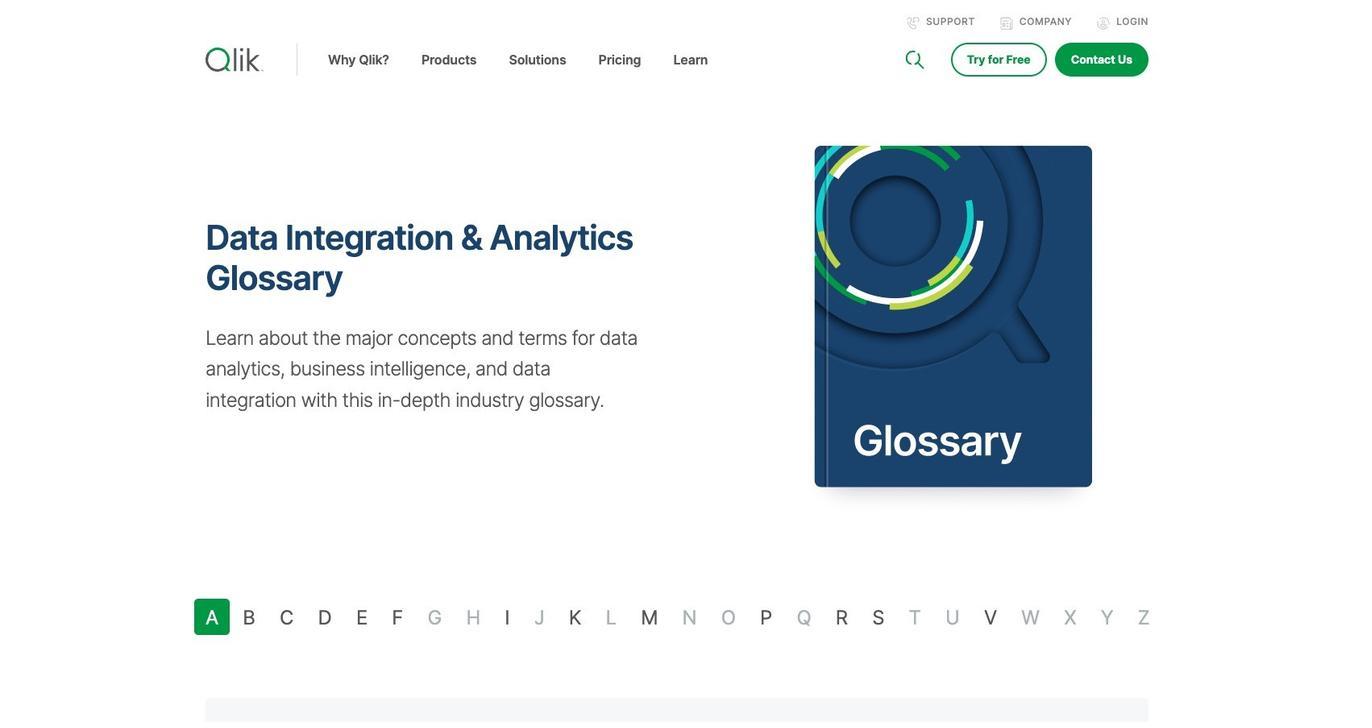Task type: describe. For each thing, give the bounding box(es) containing it.
qlik image
[[206, 48, 264, 72]]

support image
[[907, 17, 920, 30]]

login image
[[1097, 17, 1110, 30]]

company image
[[1000, 17, 1013, 30]]

data integration & analytics glossary - hero image image
[[689, 95, 1257, 538]]



Task type: vqa. For each thing, say whether or not it's contained in the screenshot.
BETWEEN
no



